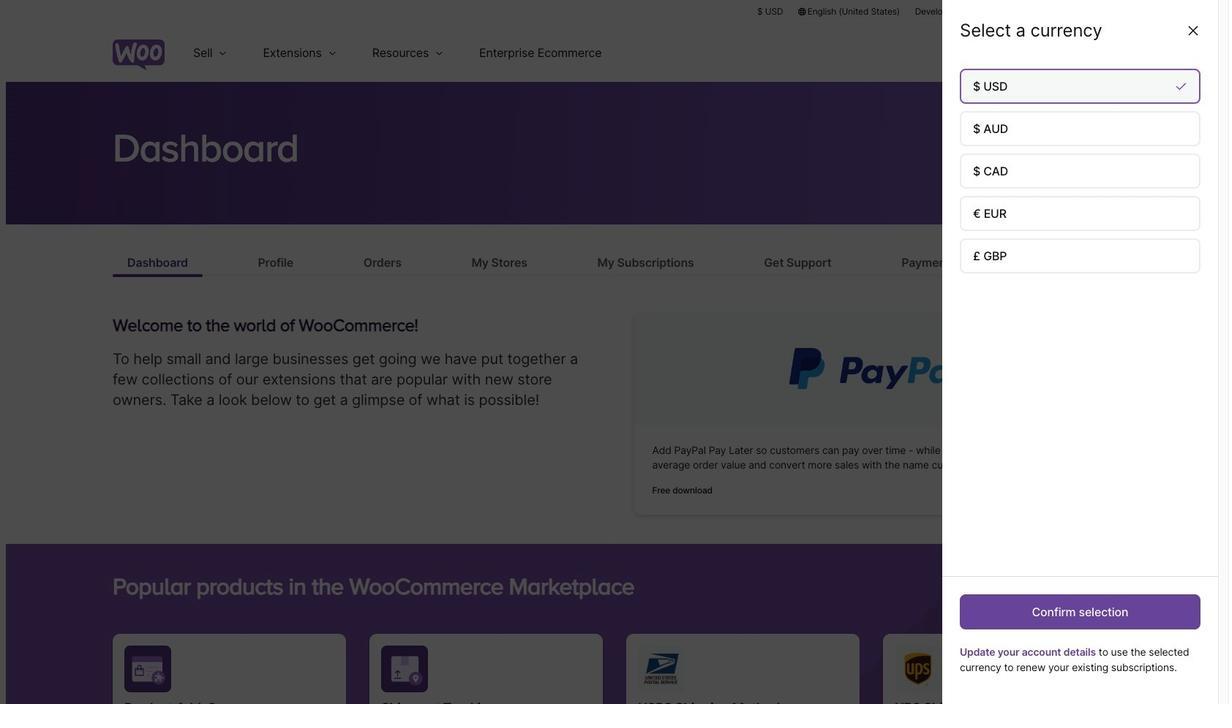 Task type: locate. For each thing, give the bounding box(es) containing it.
search image
[[1056, 41, 1080, 64]]

service navigation menu element
[[1030, 29, 1117, 76]]



Task type: vqa. For each thing, say whether or not it's contained in the screenshot.
Header
no



Task type: describe. For each thing, give the bounding box(es) containing it.
close selector image
[[1187, 23, 1201, 38]]

open account menu image
[[1094, 41, 1117, 64]]



